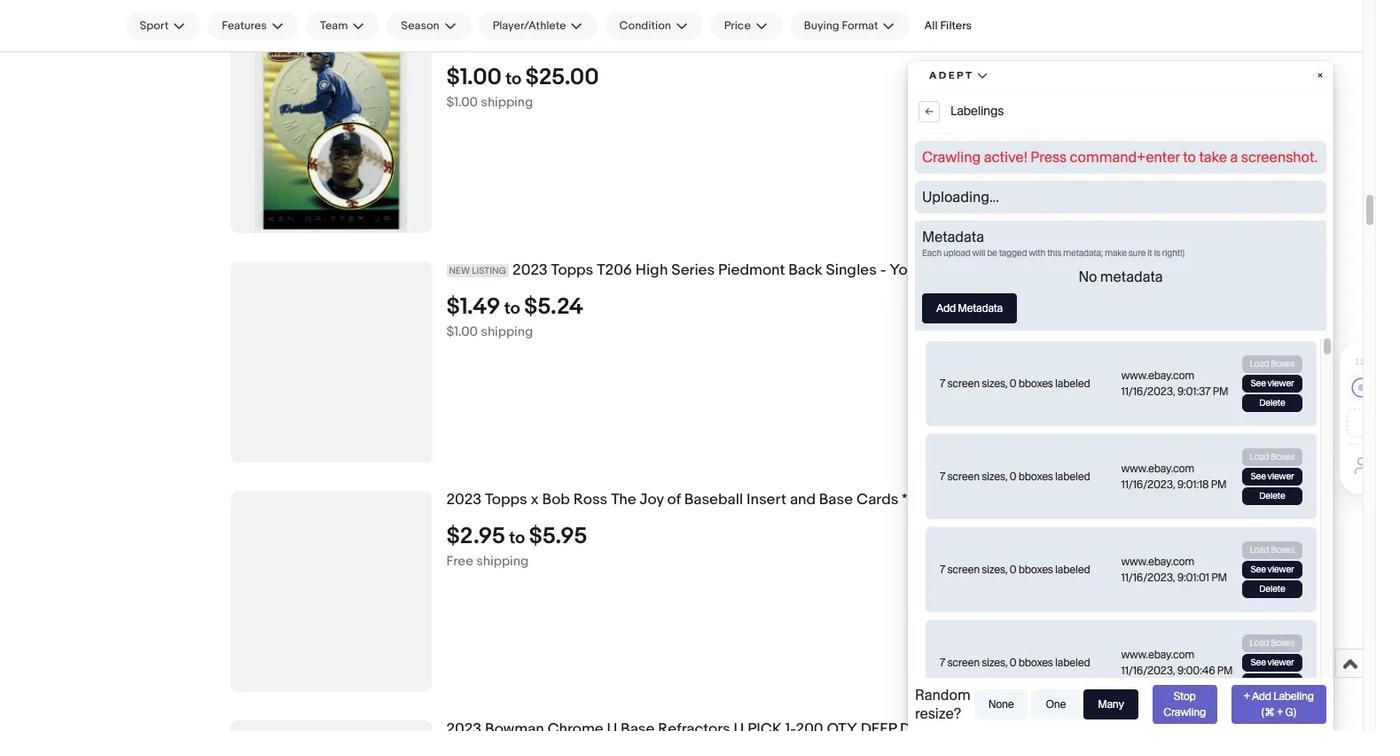 Task type: describe. For each thing, give the bounding box(es) containing it.
sport button
[[126, 12, 201, 40]]

shipping for $1.49
[[481, 324, 533, 341]]

the
[[611, 492, 637, 510]]

1 ***** from the left
[[607, 32, 634, 50]]

(buy
[[720, 32, 749, 50]]

and
[[790, 492, 816, 510]]

season
[[401, 19, 440, 33]]

of
[[668, 492, 681, 510]]

1 vertical spatial 2023
[[447, 492, 482, 510]]

1 $1.00 from the top
[[447, 64, 502, 92]]

condition
[[620, 19, 671, 33]]

base
[[819, 492, 853, 510]]

new
[[449, 266, 470, 277]]

all
[[925, 19, 938, 33]]

season button
[[387, 12, 472, 40]]

shipping for $1.00
[[481, 94, 533, 111]]

$1.00 for $1.49
[[447, 324, 478, 341]]

high
[[636, 262, 668, 280]]

topps inside 2023 topps x bob ross the joy of baseball insert and base cards *you pick* link
[[485, 492, 528, 510]]

ken griffey jr cards ***** u pick ***** (buy 2 or more for 50% discount) image
[[255, 32, 407, 234]]

or
[[765, 32, 778, 50]]

series
[[672, 262, 715, 280]]

0 vertical spatial topps
[[551, 262, 594, 280]]

pick
[[920, 262, 949, 280]]

bob
[[542, 492, 570, 510]]

team
[[320, 19, 348, 33]]

buying
[[805, 19, 840, 33]]

all filters
[[925, 19, 972, 33]]

to for $1.49
[[505, 299, 520, 320]]

ken griffey jr cards ***** u pick ***** (buy 2 or more for 50% discount)
[[447, 32, 960, 50]]

$1.00 for $1.00
[[447, 94, 478, 111]]

$1.00 to $25.00 $1.00 shipping
[[447, 64, 599, 111]]

2
[[753, 32, 761, 50]]

1 - from the left
[[881, 262, 887, 280]]

all filters button
[[918, 12, 980, 40]]

format
[[842, 19, 879, 33]]

set
[[1070, 262, 1093, 280]]

ken
[[447, 32, 476, 50]]

t206
[[597, 262, 632, 280]]

discount)
[[879, 32, 960, 50]]

buying format
[[805, 19, 879, 33]]

price button
[[710, 12, 783, 40]]

price
[[725, 19, 751, 33]]

pick*
[[943, 492, 983, 510]]

features button
[[208, 12, 299, 40]]

back
[[789, 262, 823, 280]]

ross
[[574, 492, 608, 510]]

to for $1.00
[[506, 69, 522, 90]]



Task type: vqa. For each thing, say whether or not it's contained in the screenshot.
'EXCLUDES:'
no



Task type: locate. For each thing, give the bounding box(es) containing it.
2023 topps x bob ross the joy of baseball insert and base cards *you pick*
[[447, 492, 983, 510]]

-
[[881, 262, 887, 280], [953, 262, 959, 280]]

player/athlete button
[[479, 12, 598, 40]]

2 vertical spatial to
[[510, 529, 525, 549]]

sport
[[140, 19, 169, 33]]

features
[[222, 19, 267, 33]]

buying format button
[[790, 12, 911, 40]]

1 horizontal spatial topps
[[551, 262, 594, 280]]

shipping inside "$1.49 to $5.24 $1.00 shipping"
[[481, 324, 533, 341]]

shipping down $25.00
[[481, 94, 533, 111]]

2 vertical spatial shipping
[[477, 554, 529, 571]]

0 vertical spatial $1.00
[[447, 64, 502, 92]]

to down griffey
[[506, 69, 522, 90]]

0 horizontal spatial *****
[[607, 32, 634, 50]]

0 vertical spatial shipping
[[481, 94, 533, 111]]

to
[[506, 69, 522, 90], [505, 299, 520, 320], [510, 529, 525, 549]]

1 horizontal spatial *****
[[689, 32, 717, 50]]

0 horizontal spatial topps
[[485, 492, 528, 510]]

for
[[821, 32, 840, 50]]

joy
[[640, 492, 664, 510]]

shipping down "$1.49"
[[481, 324, 533, 341]]

to right "$1.49"
[[505, 299, 520, 320]]

2023
[[513, 262, 548, 280], [447, 492, 482, 510]]

*****
[[607, 32, 634, 50], [689, 32, 717, 50]]

2 ***** from the left
[[689, 32, 717, 50]]

shipping for $2.95
[[477, 554, 529, 571]]

to for $2.95
[[510, 529, 525, 549]]

more
[[782, 32, 818, 50]]

ken griffey jr cards ***** u pick ***** (buy 2 or more for 50% discount) link
[[447, 32, 1329, 51]]

shipping inside $2.95 to $5.95 free shipping
[[477, 554, 529, 571]]

- left you
[[881, 262, 887, 280]]

$5.95
[[529, 524, 588, 551]]

you
[[890, 262, 916, 280]]

- right pick
[[953, 262, 959, 280]]

2023 topps x bob ross the joy of baseball insert and base cards *you pick* link
[[447, 492, 1329, 510]]

1 vertical spatial to
[[505, 299, 520, 320]]

new listing 2023 topps t206 high series piedmont back singles - you pick - complete your set
[[449, 262, 1093, 280]]

to inside the $1.00 to $25.00 $1.00 shipping
[[506, 69, 522, 90]]

team button
[[306, 12, 380, 40]]

1 vertical spatial shipping
[[481, 324, 533, 341]]

topps
[[551, 262, 594, 280], [485, 492, 528, 510]]

x
[[531, 492, 539, 510]]

topps left x
[[485, 492, 528, 510]]

3 $1.00 from the top
[[447, 324, 478, 341]]

condition button
[[605, 12, 703, 40]]

baseball
[[685, 492, 744, 510]]

jr
[[543, 32, 561, 50]]

0 horizontal spatial 2023
[[447, 492, 482, 510]]

$2.95
[[447, 524, 506, 551]]

$1.49 to $5.24 $1.00 shipping
[[447, 294, 584, 341]]

1 horizontal spatial -
[[953, 262, 959, 280]]

singles
[[826, 262, 877, 280]]

$25.00
[[526, 64, 599, 92]]

$1.00 inside "$1.49 to $5.24 $1.00 shipping"
[[447, 324, 478, 341]]

cards
[[857, 492, 899, 510]]

0 vertical spatial 2023
[[513, 262, 548, 280]]

***** left u
[[607, 32, 634, 50]]

2023 up $2.95
[[447, 492, 482, 510]]

*you
[[902, 492, 940, 510]]

to inside "$1.49 to $5.24 $1.00 shipping"
[[505, 299, 520, 320]]

2023 right listing
[[513, 262, 548, 280]]

2 - from the left
[[953, 262, 959, 280]]

$1.00
[[447, 64, 502, 92], [447, 94, 478, 111], [447, 324, 478, 341]]

complete
[[962, 262, 1032, 280]]

$2.95 to $5.95 free shipping
[[447, 524, 588, 571]]

***** left (buy
[[689, 32, 717, 50]]

u
[[638, 32, 648, 50]]

1 vertical spatial topps
[[485, 492, 528, 510]]

2 vertical spatial $1.00
[[447, 324, 478, 341]]

shipping inside the $1.00 to $25.00 $1.00 shipping
[[481, 94, 533, 111]]

shipping
[[481, 94, 533, 111], [481, 324, 533, 341], [477, 554, 529, 571]]

free
[[447, 554, 474, 571]]

filters
[[941, 19, 972, 33]]

your
[[1035, 262, 1066, 280]]

insert
[[747, 492, 787, 510]]

1 vertical spatial $1.00
[[447, 94, 478, 111]]

2 $1.00 from the top
[[447, 94, 478, 111]]

player/athlete
[[493, 19, 566, 33]]

cards
[[564, 32, 603, 50]]

$1.49
[[447, 294, 501, 321]]

topps up $5.24 at top left
[[551, 262, 594, 280]]

50%
[[843, 32, 875, 50]]

piedmont
[[719, 262, 786, 280]]

listing
[[472, 266, 507, 277]]

to inside $2.95 to $5.95 free shipping
[[510, 529, 525, 549]]

pick
[[651, 32, 686, 50]]

to left $5.95
[[510, 529, 525, 549]]

0 vertical spatial to
[[506, 69, 522, 90]]

griffey
[[479, 32, 540, 50]]

1 horizontal spatial 2023
[[513, 262, 548, 280]]

0 horizontal spatial -
[[881, 262, 887, 280]]

shipping down $2.95
[[477, 554, 529, 571]]

$5.24
[[524, 294, 584, 321]]



